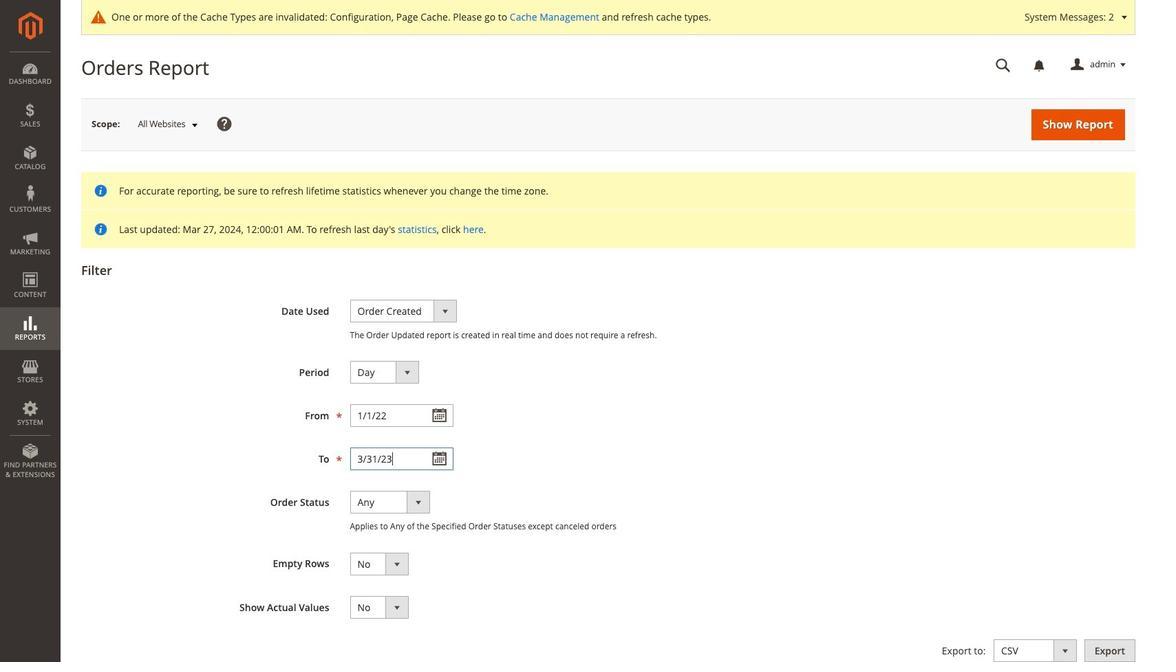 Task type: describe. For each thing, give the bounding box(es) containing it.
magento admin panel image
[[18, 12, 42, 40]]



Task type: locate. For each thing, give the bounding box(es) containing it.
None text field
[[350, 405, 453, 428], [350, 448, 453, 471], [350, 405, 453, 428], [350, 448, 453, 471]]

None text field
[[987, 53, 1021, 77]]

menu bar
[[0, 52, 61, 487]]



